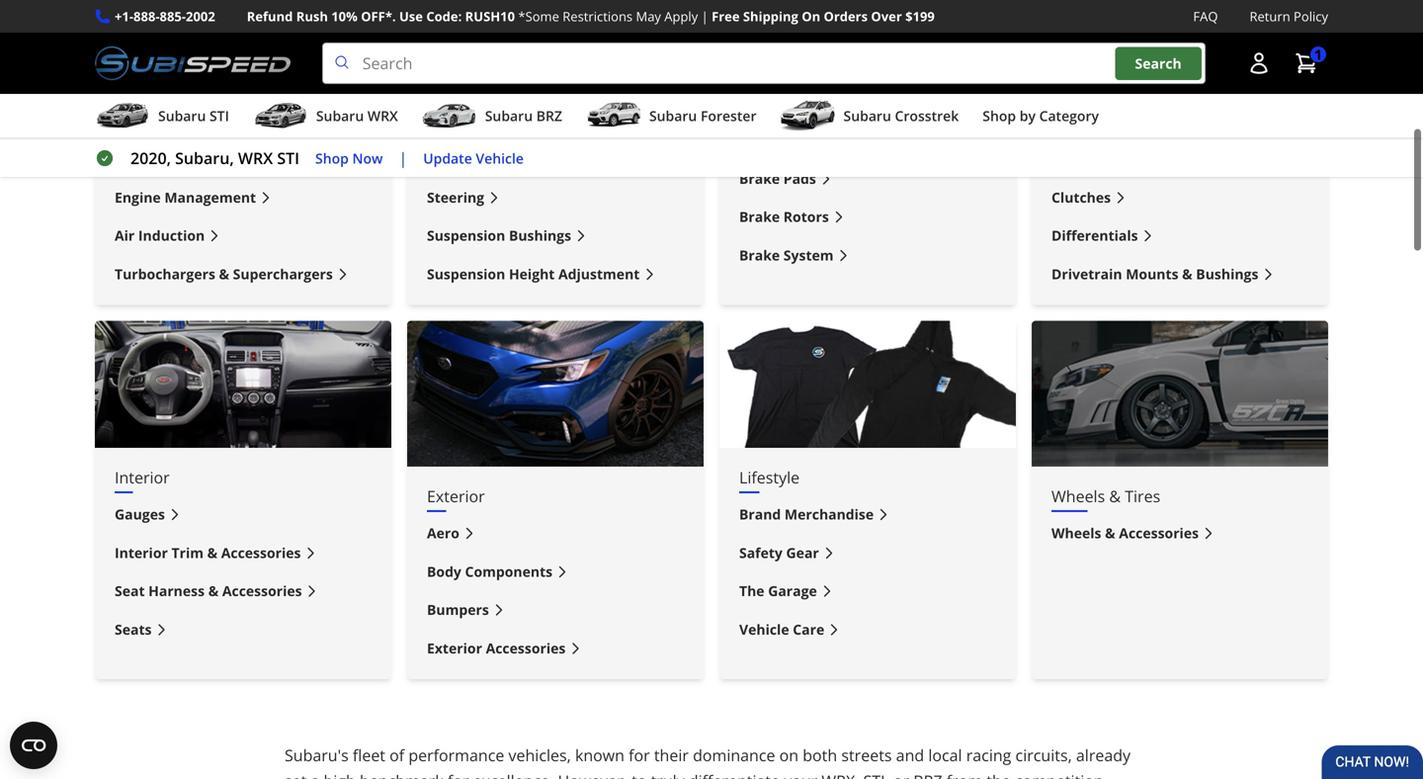 Task type: locate. For each thing, give the bounding box(es) containing it.
|
[[702, 7, 709, 25], [399, 147, 408, 169]]

0 vertical spatial brz
[[537, 106, 563, 125]]

shop inside dropdown button
[[983, 106, 1017, 125]]

1 horizontal spatial wrx
[[368, 106, 398, 125]]

bushings
[[509, 226, 572, 245], [1197, 264, 1259, 283]]

shop for shop by category
[[983, 106, 1017, 125]]

1 engine from the top
[[115, 111, 164, 133]]

1 vertical spatial for
[[448, 771, 469, 779]]

1 interior from the top
[[115, 467, 170, 488]]

wheels & accessories
[[1052, 524, 1200, 543]]

0 vertical spatial engine
[[115, 111, 164, 133]]

suspension up update vehicle
[[427, 111, 512, 133]]

seat harness & accessories link
[[115, 580, 372, 603]]

0 vertical spatial vehicle
[[476, 149, 524, 167]]

0 vertical spatial exterior
[[427, 486, 485, 507]]

0 horizontal spatial vehicle
[[476, 149, 524, 167]]

exterior down bumpers
[[427, 639, 483, 658]]

apply
[[665, 7, 698, 25]]

1 vertical spatial wheels
[[1052, 524, 1102, 543]]

excellence.
[[473, 771, 554, 779]]

+1-888-885-2002
[[115, 7, 215, 25]]

2 exterior from the top
[[427, 639, 483, 658]]

a subaru wrx thumbnail image image
[[253, 101, 308, 131]]

drivetrain right by at top right
[[1052, 111, 1125, 133]]

benchmark
[[360, 771, 444, 779]]

3 subaru from the left
[[485, 106, 533, 125]]

interior for interior trim & accessories
[[115, 543, 168, 562]]

drivetrain mounts & bushings
[[1052, 264, 1259, 283]]

0 horizontal spatial sti
[[210, 106, 229, 125]]

brakes image
[[720, 0, 1017, 74]]

drivetrain for drivetrain
[[1052, 111, 1125, 133]]

subaru left forester
[[650, 106, 697, 125]]

0 vertical spatial sti
[[210, 106, 229, 125]]

vehicle down the the
[[740, 620, 790, 639]]

engine up exhausts
[[115, 111, 164, 133]]

shop left 'now' on the top of the page
[[315, 149, 349, 167]]

1 vertical spatial drivetrain
[[1052, 264, 1123, 283]]

gear
[[787, 543, 820, 562]]

brz down local
[[914, 771, 943, 779]]

& inside seat harness & accessories link
[[208, 582, 219, 600]]

0 vertical spatial suspension
[[427, 111, 512, 133]]

update
[[423, 149, 472, 167]]

brake for brake kits
[[740, 131, 780, 150]]

accessories down bumpers link on the bottom left of page
[[486, 639, 566, 658]]

1 vertical spatial vehicle
[[740, 620, 790, 639]]

5 subaru from the left
[[844, 106, 892, 125]]

& inside interior trim & accessories link
[[207, 543, 218, 562]]

2 subaru from the left
[[316, 106, 364, 125]]

brake left kits
[[740, 131, 780, 150]]

subaru sti
[[158, 106, 229, 125]]

1 vertical spatial exterior
[[427, 639, 483, 658]]

gauges
[[115, 505, 165, 524]]

1 vertical spatial suspension
[[427, 226, 506, 245]]

3 brake from the top
[[740, 207, 780, 226]]

suspension
[[427, 111, 512, 133], [427, 226, 506, 245], [427, 264, 506, 283]]

1 vertical spatial engine
[[115, 188, 161, 207]]

brake kits
[[740, 131, 810, 150]]

bushings up suspension height adjustment
[[509, 226, 572, 245]]

superchargers
[[233, 264, 333, 283]]

air
[[115, 226, 135, 245]]

garage
[[769, 582, 818, 600]]

code:
[[427, 7, 462, 25]]

0 vertical spatial wheels
[[1052, 486, 1106, 507]]

engine down exhausts
[[115, 188, 161, 207]]

a
[[311, 771, 320, 779]]

exterior inside the exterior accessories "link"
[[427, 639, 483, 658]]

steering
[[427, 188, 485, 207]]

pads
[[784, 169, 817, 188]]

2 brake from the top
[[740, 169, 780, 188]]

brake down brake rotors
[[740, 246, 780, 264]]

exterior accessories
[[427, 639, 566, 658]]

& down wheels & tires
[[1106, 524, 1116, 543]]

1 vertical spatial interior
[[115, 543, 168, 562]]

interior
[[115, 467, 170, 488], [115, 543, 168, 562]]

0 vertical spatial interior
[[115, 467, 170, 488]]

safety gear
[[740, 543, 820, 562]]

0 vertical spatial for
[[629, 745, 650, 766]]

seats
[[115, 620, 152, 639]]

0 vertical spatial shop
[[983, 106, 1017, 125]]

engine for engine management
[[115, 188, 161, 207]]

adjustment
[[559, 264, 640, 283]]

clutches
[[1052, 188, 1112, 207]]

now
[[353, 149, 383, 167]]

drivetrain image
[[1032, 0, 1329, 93]]

2002
[[186, 7, 215, 25]]

brz up chassis bracing link
[[537, 106, 563, 125]]

from
[[947, 771, 983, 779]]

subaru inside "dropdown button"
[[844, 106, 892, 125]]

1 wheels from the top
[[1052, 486, 1106, 507]]

1 subaru from the left
[[158, 106, 206, 125]]

drivetrain down differentials
[[1052, 264, 1123, 283]]

& down air induction link
[[219, 264, 229, 283]]

update vehicle button
[[423, 147, 524, 170]]

lifestyle image
[[720, 321, 1017, 448]]

& right harness
[[208, 582, 219, 600]]

their
[[654, 745, 689, 766]]

both
[[803, 745, 838, 766]]

wrx,
[[822, 771, 860, 779]]

tires
[[1126, 486, 1161, 507]]

search input field
[[322, 43, 1206, 84]]

brake pads
[[740, 169, 817, 188]]

0 vertical spatial wrx
[[368, 106, 398, 125]]

a subaru crosstrek thumbnail image image
[[781, 101, 836, 131]]

| right 'now' on the top of the page
[[399, 147, 408, 169]]

chassis bracing
[[427, 149, 534, 168]]

brake inside 'link'
[[740, 169, 780, 188]]

1 vertical spatial wrx
[[238, 147, 273, 169]]

1 drivetrain from the top
[[1052, 111, 1125, 133]]

subaru,
[[175, 147, 234, 169]]

wheels down wheels & tires
[[1052, 524, 1102, 543]]

1 horizontal spatial vehicle
[[740, 620, 790, 639]]

1 brake from the top
[[740, 131, 780, 150]]

0 vertical spatial drivetrain
[[1052, 111, 1125, 133]]

open widget image
[[10, 722, 57, 769]]

0 vertical spatial bushings
[[509, 226, 572, 245]]

brz
[[537, 106, 563, 125], [914, 771, 943, 779]]

2 vertical spatial suspension
[[427, 264, 506, 283]]

0 horizontal spatial brz
[[537, 106, 563, 125]]

1 vertical spatial shop
[[315, 149, 349, 167]]

subaru up brake kits "link"
[[844, 106, 892, 125]]

shop by category button
[[983, 98, 1100, 138]]

aero
[[427, 524, 460, 543]]

turbochargers
[[115, 264, 215, 283]]

2 wheels from the top
[[1052, 524, 1102, 543]]

the garage link
[[740, 580, 997, 603]]

1 horizontal spatial sti
[[277, 147, 300, 169]]

suspension down steering
[[427, 226, 506, 245]]

brake inside "link"
[[740, 131, 780, 150]]

&
[[219, 264, 229, 283], [1183, 264, 1193, 283], [1110, 486, 1121, 507], [1106, 524, 1116, 543], [207, 543, 218, 562], [208, 582, 219, 600]]

brake system link
[[740, 244, 997, 267]]

subaru up bracing
[[485, 106, 533, 125]]

lifestyle
[[740, 467, 800, 488]]

4 subaru from the left
[[650, 106, 697, 125]]

body components
[[427, 562, 553, 581]]

3 suspension from the top
[[427, 264, 506, 283]]

interior down gauges
[[115, 543, 168, 562]]

1 horizontal spatial for
[[629, 745, 650, 766]]

subaru up subaru,
[[158, 106, 206, 125]]

turbochargers & superchargers link
[[115, 263, 372, 285]]

2 drivetrain from the top
[[1052, 264, 1123, 283]]

wrx up engine management 'link'
[[238, 147, 273, 169]]

interior up gauges
[[115, 467, 170, 488]]

2 interior from the top
[[115, 543, 168, 562]]

& inside drivetrain mounts & bushings link
[[1183, 264, 1193, 283]]

subaru for subaru brz
[[485, 106, 533, 125]]

high
[[324, 771, 356, 779]]

brake left the pads
[[740, 169, 780, 188]]

brake kits link
[[740, 129, 997, 152]]

vehicle inside button
[[476, 149, 524, 167]]

brake down brake pads
[[740, 207, 780, 226]]

& right mounts
[[1183, 264, 1193, 283]]

& inside wheels & accessories link
[[1106, 524, 1116, 543]]

for up to
[[629, 745, 650, 766]]

1 suspension from the top
[[427, 111, 512, 133]]

4 brake from the top
[[740, 246, 780, 264]]

2 suspension from the top
[[427, 226, 506, 245]]

engine
[[115, 111, 164, 133], [115, 188, 161, 207]]

suspension down suspension bushings
[[427, 264, 506, 283]]

1 horizontal spatial |
[[702, 7, 709, 25]]

subaru sti button
[[95, 98, 229, 138]]

| left the "free"
[[702, 7, 709, 25]]

accessories inside "link"
[[486, 639, 566, 658]]

wheels
[[1052, 486, 1106, 507], [1052, 524, 1102, 543]]

0 horizontal spatial for
[[448, 771, 469, 779]]

2 engine from the top
[[115, 188, 161, 207]]

0 horizontal spatial |
[[399, 147, 408, 169]]

sti down a subaru wrx thumbnail image
[[277, 147, 300, 169]]

1 horizontal spatial shop
[[983, 106, 1017, 125]]

for down performance
[[448, 771, 469, 779]]

subaru up shop now
[[316, 106, 364, 125]]

exterior for exterior
[[427, 486, 485, 507]]

1 exterior from the top
[[427, 486, 485, 507]]

a subaru sti thumbnail image image
[[95, 101, 150, 131]]

brz inside dropdown button
[[537, 106, 563, 125]]

clutches link
[[1052, 186, 1309, 209]]

engine inside 'link'
[[115, 188, 161, 207]]

10%
[[332, 7, 358, 25]]

or
[[894, 771, 910, 779]]

bushings down differentials link
[[1197, 264, 1259, 283]]

truly
[[651, 771, 685, 779]]

+1-
[[115, 7, 134, 25]]

& left tires
[[1110, 486, 1121, 507]]

sti inside subaru sti dropdown button
[[210, 106, 229, 125]]

exhausts link
[[115, 148, 372, 170]]

wrx up 'now' on the top of the page
[[368, 106, 398, 125]]

subaru brz button
[[422, 98, 563, 138]]

wheels up wheels & accessories
[[1052, 486, 1106, 507]]

interior image
[[95, 321, 392, 448]]

& inside turbochargers & superchargers link
[[219, 264, 229, 283]]

rotors
[[784, 207, 829, 226]]

on
[[780, 745, 799, 766]]

1 vertical spatial brz
[[914, 771, 943, 779]]

1 horizontal spatial brz
[[914, 771, 943, 779]]

shop
[[983, 106, 1017, 125], [315, 149, 349, 167]]

body
[[427, 562, 462, 581]]

& right the trim
[[207, 543, 218, 562]]

exterior up aero
[[427, 486, 485, 507]]

sti up 2020, subaru, wrx sti
[[210, 106, 229, 125]]

0 horizontal spatial shop
[[315, 149, 349, 167]]

exterior accessories link
[[427, 637, 684, 660]]

brakes
[[740, 93, 790, 114]]

engine image
[[95, 0, 392, 93]]

1 vertical spatial bushings
[[1197, 264, 1259, 283]]

1 vertical spatial sti
[[277, 147, 300, 169]]

accessories down interior trim & accessories link
[[222, 582, 302, 600]]

shop left by at top right
[[983, 106, 1017, 125]]

accessories down tires
[[1120, 524, 1200, 543]]

vehicle down the subaru brz dropdown button
[[476, 149, 524, 167]]

brake for brake pads
[[740, 169, 780, 188]]

bracing
[[482, 149, 534, 168]]



Task type: vqa. For each thing, say whether or not it's contained in the screenshot.


Task type: describe. For each thing, give the bounding box(es) containing it.
merchandise
[[785, 505, 874, 524]]

exhausts
[[115, 149, 177, 168]]

policy
[[1294, 7, 1329, 25]]

free
[[712, 7, 740, 25]]

already
[[1077, 745, 1131, 766]]

known
[[575, 745, 625, 766]]

suspension height adjustment link
[[427, 263, 684, 285]]

air induction link
[[115, 225, 372, 247]]

bumpers
[[427, 600, 489, 619]]

brand merchandise link
[[740, 504, 997, 526]]

and
[[897, 745, 925, 766]]

return policy link
[[1250, 6, 1329, 27]]

on
[[802, 7, 821, 25]]

safety
[[740, 543, 783, 562]]

body components link
[[427, 561, 684, 583]]

2020,
[[131, 147, 171, 169]]

the garage
[[740, 582, 818, 600]]

subaru for subaru wrx
[[316, 106, 364, 125]]

return policy
[[1250, 7, 1329, 25]]

subaru wrx button
[[253, 98, 398, 138]]

brake pads link
[[740, 168, 997, 190]]

suspension image
[[407, 0, 704, 93]]

set
[[285, 771, 307, 779]]

subaru for subaru crosstrek
[[844, 106, 892, 125]]

suspension for suspension
[[427, 111, 512, 133]]

height
[[509, 264, 555, 283]]

brake for brake rotors
[[740, 207, 780, 226]]

category
[[1040, 106, 1100, 125]]

faq link
[[1194, 6, 1219, 27]]

vehicle care link
[[740, 619, 997, 641]]

return
[[1250, 7, 1291, 25]]

1 vertical spatial |
[[399, 147, 408, 169]]

seat harness & accessories
[[115, 582, 302, 600]]

forester
[[701, 106, 757, 125]]

button image
[[1248, 52, 1272, 75]]

wheels & tires
[[1052, 486, 1161, 507]]

brz inside the 'subaru's fleet of performance vehicles, known for their dominance on both streets and local racing circuits, already set a high benchmark for excellence. however, to truly differentiate your wrx, sti, or brz from the competition'
[[914, 771, 943, 779]]

exterior image
[[407, 321, 704, 467]]

2020, subaru, wrx sti
[[131, 147, 300, 169]]

interior trim & accessories link
[[115, 542, 372, 564]]

harness
[[148, 582, 205, 600]]

0 horizontal spatial bushings
[[509, 226, 572, 245]]

0 horizontal spatial wrx
[[238, 147, 273, 169]]

brand
[[740, 505, 781, 524]]

brake for brake system
[[740, 246, 780, 264]]

shop for shop now
[[315, 149, 349, 167]]

search button
[[1116, 47, 1202, 80]]

rush
[[296, 7, 328, 25]]

search
[[1136, 54, 1182, 73]]

engine for engine
[[115, 111, 164, 133]]

exterior for exterior accessories
[[427, 639, 483, 658]]

subispeed logo image
[[95, 43, 290, 84]]

bumpers link
[[427, 599, 684, 621]]

subaru crosstrek button
[[781, 98, 959, 138]]

off*.
[[361, 7, 396, 25]]

care
[[793, 620, 825, 639]]

+1-888-885-2002 link
[[115, 6, 215, 27]]

engine management
[[115, 188, 256, 207]]

vehicle care
[[740, 620, 825, 639]]

subaru for subaru forester
[[650, 106, 697, 125]]

use
[[399, 7, 423, 25]]

suspension for suspension height adjustment
[[427, 264, 506, 283]]

induction
[[138, 226, 205, 245]]

wheels for wheels & accessories
[[1052, 524, 1102, 543]]

differentiate
[[689, 771, 780, 779]]

wheels for wheels & tires
[[1052, 486, 1106, 507]]

1
[[1315, 45, 1323, 64]]

wrx inside dropdown button
[[368, 106, 398, 125]]

suspension for suspension bushings
[[427, 226, 506, 245]]

subaru forester button
[[586, 98, 757, 138]]

shop now link
[[315, 147, 383, 170]]

aero link
[[427, 522, 684, 545]]

0 vertical spatial |
[[702, 7, 709, 25]]

interior trim & accessories
[[115, 543, 301, 562]]

subaru's fleet of performance vehicles, known for their dominance on both streets and local racing circuits, already set a high benchmark for excellence. however, to truly differentiate your wrx, sti, or brz from the competition
[[285, 745, 1131, 779]]

subaru brz
[[485, 106, 563, 125]]

brake rotors
[[740, 207, 829, 226]]

kits
[[784, 131, 810, 150]]

the
[[987, 771, 1011, 779]]

however,
[[558, 771, 628, 779]]

of
[[390, 745, 405, 766]]

a subaru forester thumbnail image image
[[586, 101, 642, 131]]

interior for interior
[[115, 467, 170, 488]]

1 horizontal spatial bushings
[[1197, 264, 1259, 283]]

components
[[465, 562, 553, 581]]

shipping
[[744, 7, 799, 25]]

accessories down the "gauges" link
[[221, 543, 301, 562]]

management
[[164, 188, 256, 207]]

*some
[[519, 7, 560, 25]]

$199
[[906, 7, 935, 25]]

drivetrain for drivetrain mounts & bushings
[[1052, 264, 1123, 283]]

circuits,
[[1016, 745, 1073, 766]]

over
[[872, 7, 903, 25]]

brake rotors link
[[740, 206, 997, 228]]

refund rush 10% off*. use code: rush10 *some restrictions may apply | free shipping on orders over $199
[[247, 7, 935, 25]]

subaru wrx
[[316, 106, 398, 125]]

sti,
[[864, 771, 890, 779]]

wheels & accessories image
[[1032, 321, 1329, 467]]

subaru for subaru sti
[[158, 106, 206, 125]]

shop by category
[[983, 106, 1100, 125]]

brand merchandise
[[740, 505, 874, 524]]

a subaru brz thumbnail image image
[[422, 101, 477, 131]]

888-
[[134, 7, 160, 25]]

air induction
[[115, 226, 205, 245]]



